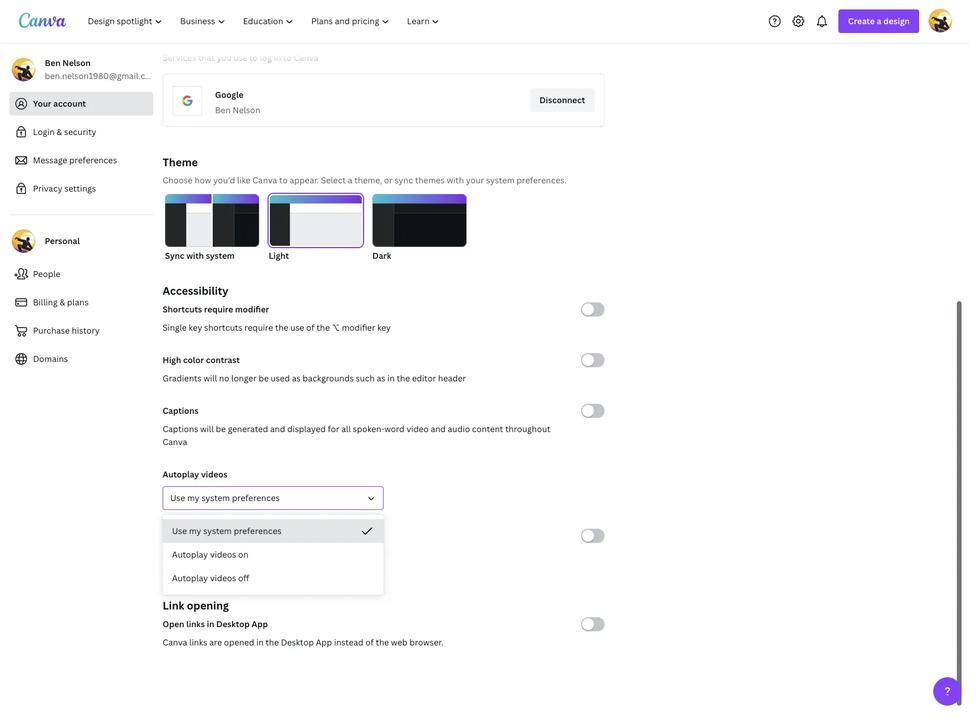 Task type: vqa. For each thing, say whether or not it's contained in the screenshot.
An image with a cursor next to a text box containing the prompt "A cat going scuba diving" to generate an image. The generated image of a cat doing scuba diving is behind the text box.
no



Task type: describe. For each thing, give the bounding box(es) containing it.
system inside button
[[203, 525, 232, 537]]

display
[[278, 530, 307, 541]]

message preferences link
[[9, 149, 153, 172]]

disconnect
[[540, 94, 586, 106]]

google ben nelson
[[215, 89, 261, 116]]

will for be
[[200, 423, 214, 435]]

purchase history link
[[9, 319, 153, 343]]

autoplay videos on
[[172, 549, 249, 560]]

accessibility
[[163, 284, 229, 298]]

single
[[163, 322, 187, 333]]

billing & plans link
[[9, 291, 153, 314]]

0 horizontal spatial of
[[307, 322, 315, 333]]

time
[[309, 530, 327, 541]]

the left ⌥
[[317, 322, 330, 333]]

canva links are opened in the desktop app instead of the web browser.
[[163, 637, 444, 648]]

you'd
[[213, 175, 235, 186]]

Use my system preferences button
[[163, 486, 384, 510]]

select
[[321, 175, 346, 186]]

autoplay for autoplay videos
[[163, 469, 199, 480]]

before
[[307, 548, 333, 560]]

autoplay videos
[[163, 469, 228, 480]]

on-
[[199, 530, 212, 541]]

theme
[[163, 155, 198, 169]]

in right such
[[388, 373, 395, 384]]

how
[[195, 175, 211, 186]]

the left the web
[[376, 637, 389, 648]]

autoplay videos off
[[172, 573, 249, 584]]

system inside "button"
[[206, 250, 235, 261]]

web
[[391, 637, 408, 648]]

design
[[884, 15, 910, 27]]

themes
[[415, 175, 445, 186]]

your account
[[33, 98, 86, 109]]

ben inside google ben nelson
[[215, 104, 231, 116]]

Light button
[[269, 194, 363, 262]]

displayed
[[287, 423, 326, 435]]

history
[[72, 325, 100, 336]]

1 and from the left
[[270, 423, 285, 435]]

videos for autoplay videos
[[201, 469, 228, 480]]

top level navigation element
[[80, 9, 450, 33]]

autoplay videos off button
[[163, 567, 384, 590]]

& for billing
[[60, 297, 65, 308]]

security
[[64, 126, 96, 137]]

captions for captions will be generated and displayed for all spoken-word video and audio content throughout canva
[[163, 423, 198, 435]]

2 as from the left
[[377, 373, 386, 384]]

account
[[53, 98, 86, 109]]

canva down the open
[[163, 637, 187, 648]]

login
[[33, 126, 55, 137]]

autoplay for autoplay videos on
[[172, 549, 208, 560]]

ben nelson image
[[929, 9, 953, 32]]

off
[[238, 573, 249, 584]]

domains link
[[9, 347, 153, 371]]

autoplay videos on option
[[163, 543, 384, 567]]

header
[[438, 373, 466, 384]]

or
[[384, 175, 393, 186]]

use my system preferences inside button
[[172, 525, 282, 537]]

will for no
[[204, 373, 217, 384]]

word
[[385, 423, 405, 435]]

services that you use to log in to canva
[[163, 52, 319, 63]]

the left editor
[[397, 373, 410, 384]]

preferences inside use my system preferences button
[[232, 492, 280, 504]]

backgrounds
[[303, 373, 354, 384]]

ben.nelson1980@gmail.com
[[45, 70, 158, 81]]

stay
[[261, 548, 278, 560]]

shortcuts
[[163, 304, 202, 315]]

preferences.
[[517, 175, 567, 186]]

billing
[[33, 297, 58, 308]]

video
[[407, 423, 429, 435]]

list box containing use my system preferences
[[163, 519, 384, 590]]

message
[[241, 530, 276, 541]]

theme,
[[355, 175, 382, 186]]

canva right the log
[[294, 52, 319, 63]]

videos for autoplay videos off
[[210, 573, 236, 584]]

personal
[[45, 235, 80, 246]]

you
[[217, 52, 232, 63]]

choose
[[163, 175, 193, 186]]

0 vertical spatial require
[[204, 304, 233, 315]]

message preferences
[[33, 154, 117, 166]]

shortcuts
[[204, 322, 243, 333]]

throughout
[[506, 423, 551, 435]]

dark
[[373, 250, 391, 261]]

1 vertical spatial screen
[[176, 548, 203, 560]]

0 horizontal spatial use
[[234, 52, 247, 63]]

a inside dropdown button
[[877, 15, 882, 27]]

links for in
[[186, 619, 205, 630]]

nelson inside ben nelson ben.nelson1980@gmail.com
[[63, 57, 91, 68]]

used
[[271, 373, 290, 384]]

privacy settings
[[33, 183, 96, 194]]

to inside theme choose how you'd like canva to appear. select a theme, or sync themes with your system preferences.
[[279, 175, 288, 186]]

my inside button
[[187, 492, 200, 504]]

Sync with system button
[[165, 194, 259, 262]]

in right the log
[[274, 52, 281, 63]]

to left the log
[[250, 52, 258, 63]]

spoken-
[[353, 423, 385, 435]]

use my system preferences inside button
[[170, 492, 280, 504]]

purchase history
[[33, 325, 100, 336]]

link opening
[[163, 599, 229, 613]]

in right opened
[[256, 637, 264, 648]]

shortcuts require modifier
[[163, 304, 269, 315]]

0 horizontal spatial longer
[[231, 373, 257, 384]]

your
[[466, 175, 484, 186]]

login & security link
[[9, 120, 153, 144]]

1 as from the left
[[292, 373, 301, 384]]

sync with system
[[165, 250, 235, 261]]

instead
[[334, 637, 364, 648]]

my inside button
[[189, 525, 201, 537]]

dismissing
[[335, 548, 377, 560]]

1 horizontal spatial screen
[[212, 530, 239, 541]]

preferences inside use my system preferences button
[[234, 525, 282, 537]]

captions will be generated and displayed for all spoken-word video and audio content throughout canva
[[163, 423, 551, 448]]

billing & plans
[[33, 297, 89, 308]]

messages
[[205, 548, 243, 560]]

1 horizontal spatial of
[[366, 637, 374, 648]]



Task type: locate. For each thing, give the bounding box(es) containing it.
use my system preferences down autoplay videos
[[170, 492, 280, 504]]

autoplay videos off option
[[163, 567, 384, 590]]

editor
[[412, 373, 436, 384]]

1 vertical spatial a
[[348, 175, 353, 186]]

log
[[260, 52, 272, 63]]

0 horizontal spatial be
[[216, 423, 226, 435]]

& right login
[[57, 126, 62, 137]]

0 horizontal spatial key
[[189, 322, 202, 333]]

gradients
[[163, 373, 202, 384]]

your
[[33, 98, 51, 109]]

require
[[204, 304, 233, 315], [245, 322, 273, 333]]

0 vertical spatial use
[[170, 492, 185, 504]]

require up shortcuts
[[204, 304, 233, 315]]

content
[[472, 423, 504, 435]]

1 vertical spatial nelson
[[233, 104, 261, 116]]

appear.
[[290, 175, 319, 186]]

color
[[183, 354, 204, 366]]

system up messages
[[203, 525, 232, 537]]

preferences
[[69, 154, 117, 166], [232, 492, 280, 504], [234, 525, 282, 537]]

light
[[269, 250, 289, 261]]

generated
[[228, 423, 268, 435]]

key right ⌥
[[378, 322, 391, 333]]

0 vertical spatial longer
[[231, 373, 257, 384]]

be left the generated
[[216, 423, 226, 435]]

preferences down login & security link
[[69, 154, 117, 166]]

0 vertical spatial links
[[186, 619, 205, 630]]

nelson
[[63, 57, 91, 68], [233, 104, 261, 116]]

1 horizontal spatial modifier
[[342, 322, 376, 333]]

use my system preferences button
[[163, 519, 384, 543]]

opened
[[224, 637, 254, 648]]

system inside theme choose how you'd like canva to appear. select a theme, or sync themes with your system preferences.
[[486, 175, 515, 186]]

increase on-screen message display time
[[163, 530, 327, 541]]

1 key from the left
[[189, 322, 202, 333]]

autoplay inside option
[[172, 573, 208, 584]]

links down link opening
[[186, 619, 205, 630]]

1 horizontal spatial desktop
[[281, 637, 314, 648]]

nelson up ben.nelson1980@gmail.com at top
[[63, 57, 91, 68]]

login & security
[[33, 126, 96, 137]]

1 vertical spatial my
[[189, 525, 201, 537]]

will left the generated
[[200, 423, 214, 435]]

google
[[215, 89, 244, 100]]

links for are
[[189, 637, 207, 648]]

1 vertical spatial videos
[[210, 549, 236, 560]]

1 horizontal spatial ben
[[215, 104, 231, 116]]

desktop up opened
[[216, 619, 250, 630]]

app left instead
[[316, 637, 332, 648]]

and left displayed at left
[[270, 423, 285, 435]]

videos for autoplay videos on
[[210, 549, 236, 560]]

& for login
[[57, 126, 62, 137]]

1 vertical spatial autoplay
[[172, 549, 208, 560]]

sync
[[395, 175, 413, 186]]

gradients will no longer be used as backgrounds such as in the editor header
[[163, 373, 466, 384]]

with inside sync with system "button"
[[187, 250, 204, 261]]

a inside theme choose how you'd like canva to appear. select a theme, or sync themes with your system preferences.
[[348, 175, 353, 186]]

system down autoplay videos
[[202, 492, 230, 504]]

of
[[307, 322, 315, 333], [366, 637, 374, 648]]

open
[[163, 619, 184, 630]]

app up opened
[[252, 619, 268, 630]]

0 vertical spatial app
[[252, 619, 268, 630]]

1 vertical spatial &
[[60, 297, 65, 308]]

0 vertical spatial be
[[259, 373, 269, 384]]

canva up autoplay videos
[[163, 436, 187, 448]]

system inside button
[[202, 492, 230, 504]]

people
[[33, 268, 60, 279]]

Dark button
[[373, 194, 467, 262]]

use my system preferences up messages
[[172, 525, 282, 537]]

0 horizontal spatial app
[[252, 619, 268, 630]]

create
[[849, 15, 875, 27]]

canva inside theme choose how you'd like canva to appear. select a theme, or sync themes with your system preferences.
[[253, 175, 277, 186]]

preferences inside message preferences link
[[69, 154, 117, 166]]

no
[[219, 373, 229, 384]]

system up accessibility
[[206, 250, 235, 261]]

1 vertical spatial modifier
[[342, 322, 376, 333]]

1 horizontal spatial longer
[[280, 548, 305, 560]]

1 horizontal spatial a
[[877, 15, 882, 27]]

0 vertical spatial modifier
[[235, 304, 269, 315]]

nelson down "google"
[[233, 104, 261, 116]]

0 vertical spatial desktop
[[216, 619, 250, 630]]

0 vertical spatial my
[[187, 492, 200, 504]]

as right used at the left bottom of the page
[[292, 373, 301, 384]]

1 horizontal spatial key
[[378, 322, 391, 333]]

1 horizontal spatial with
[[447, 175, 464, 186]]

0 vertical spatial &
[[57, 126, 62, 137]]

with right 'sync'
[[187, 250, 204, 261]]

my down autoplay videos
[[187, 492, 200, 504]]

desktop
[[216, 619, 250, 630], [281, 637, 314, 648]]

use right you on the left of page
[[234, 52, 247, 63]]

1 horizontal spatial use
[[291, 322, 305, 333]]

captions for captions
[[163, 405, 199, 416]]

1 vertical spatial ben
[[215, 104, 231, 116]]

1 horizontal spatial nelson
[[233, 104, 261, 116]]

people link
[[9, 262, 153, 286]]

with
[[447, 175, 464, 186], [187, 250, 204, 261]]

0 vertical spatial captions
[[163, 405, 199, 416]]

key right single
[[189, 322, 202, 333]]

0 horizontal spatial with
[[187, 250, 204, 261]]

nelson inside google ben nelson
[[233, 104, 261, 116]]

0 vertical spatial will
[[204, 373, 217, 384]]

be
[[259, 373, 269, 384], [216, 423, 226, 435]]

0 vertical spatial preferences
[[69, 154, 117, 166]]

such
[[356, 373, 375, 384]]

screen up messages
[[212, 530, 239, 541]]

0 horizontal spatial nelson
[[63, 57, 91, 68]]

1 vertical spatial use my system preferences
[[172, 525, 282, 537]]

0 vertical spatial nelson
[[63, 57, 91, 68]]

autoplay
[[163, 469, 199, 480], [172, 549, 208, 560], [172, 573, 208, 584]]

be left used at the left bottom of the page
[[259, 373, 269, 384]]

open links in desktop app
[[163, 619, 268, 630]]

privacy settings link
[[9, 177, 153, 200]]

preferences up stay
[[234, 525, 282, 537]]

of left ⌥
[[307, 322, 315, 333]]

use up on
[[172, 525, 187, 537]]

are
[[209, 637, 222, 648]]

like
[[237, 175, 251, 186]]

modifier up single key shortcuts require the use of the ⌥ modifier key
[[235, 304, 269, 315]]

of right instead
[[366, 637, 374, 648]]

create a design
[[849, 15, 910, 27]]

&
[[57, 126, 62, 137], [60, 297, 65, 308]]

1 vertical spatial longer
[[280, 548, 305, 560]]

sync
[[165, 250, 185, 261]]

will left stay
[[245, 548, 259, 560]]

canva inside captions will be generated and displayed for all spoken-word video and audio content throughout canva
[[163, 436, 187, 448]]

1 captions from the top
[[163, 405, 199, 416]]

screen down increase
[[176, 548, 203, 560]]

be inside captions will be generated and displayed for all spoken-word video and audio content throughout canva
[[216, 423, 226, 435]]

privacy
[[33, 183, 62, 194]]

use my system preferences
[[170, 492, 280, 504], [172, 525, 282, 537]]

0 horizontal spatial modifier
[[235, 304, 269, 315]]

captions
[[163, 405, 199, 416], [163, 423, 198, 435]]

2 vertical spatial videos
[[210, 573, 236, 584]]

will left no
[[204, 373, 217, 384]]

modifier
[[235, 304, 269, 315], [342, 322, 376, 333]]

to left appear.
[[279, 175, 288, 186]]

2 and from the left
[[431, 423, 446, 435]]

ben inside ben nelson ben.nelson1980@gmail.com
[[45, 57, 61, 68]]

a left design
[[877, 15, 882, 27]]

1 vertical spatial with
[[187, 250, 204, 261]]

use my system preferences option
[[163, 519, 384, 543]]

in down opening
[[207, 619, 214, 630]]

domains
[[33, 353, 68, 364]]

as
[[292, 373, 301, 384], [377, 373, 386, 384]]

to right the log
[[283, 52, 292, 63]]

captions up autoplay videos
[[163, 423, 198, 435]]

2 captions from the top
[[163, 423, 198, 435]]

1 vertical spatial preferences
[[232, 492, 280, 504]]

0 vertical spatial of
[[307, 322, 315, 333]]

longer right no
[[231, 373, 257, 384]]

0 horizontal spatial screen
[[176, 548, 203, 560]]

for
[[328, 423, 340, 435]]

1 horizontal spatial app
[[316, 637, 332, 648]]

on
[[238, 549, 249, 560]]

will
[[204, 373, 217, 384], [200, 423, 214, 435], [245, 548, 259, 560]]

canva right like
[[253, 175, 277, 186]]

1 horizontal spatial require
[[245, 322, 273, 333]]

high color contrast
[[163, 354, 240, 366]]

use left ⌥
[[291, 322, 305, 333]]

create a design button
[[839, 9, 920, 33]]

1 vertical spatial captions
[[163, 423, 198, 435]]

and right video
[[431, 423, 446, 435]]

0 horizontal spatial as
[[292, 373, 301, 384]]

2 key from the left
[[378, 322, 391, 333]]

modifier right ⌥
[[342, 322, 376, 333]]

require right shortcuts
[[245, 322, 273, 333]]

contrast
[[206, 354, 240, 366]]

disconnect button
[[530, 88, 595, 112]]

purchase
[[33, 325, 70, 336]]

autoplay videos on button
[[163, 543, 384, 567]]

to
[[250, 52, 258, 63], [283, 52, 292, 63], [279, 175, 288, 186]]

the
[[275, 322, 289, 333], [317, 322, 330, 333], [397, 373, 410, 384], [266, 637, 279, 648], [376, 637, 389, 648]]

a right select
[[348, 175, 353, 186]]

1 vertical spatial require
[[245, 322, 273, 333]]

message
[[33, 154, 67, 166]]

that
[[198, 52, 215, 63]]

key
[[189, 322, 202, 333], [378, 322, 391, 333]]

& left plans on the left top of the page
[[60, 297, 65, 308]]

0 vertical spatial screen
[[212, 530, 239, 541]]

1 horizontal spatial and
[[431, 423, 446, 435]]

list box
[[163, 519, 384, 590]]

will inside captions will be generated and displayed for all spoken-word video and audio content throughout canva
[[200, 423, 214, 435]]

longer down display
[[280, 548, 305, 560]]

0 horizontal spatial require
[[204, 304, 233, 315]]

autoplay for autoplay videos off
[[172, 573, 208, 584]]

with left your
[[447, 175, 464, 186]]

autoplay inside "option"
[[172, 549, 208, 560]]

2 vertical spatial will
[[245, 548, 259, 560]]

1 vertical spatial use
[[291, 322, 305, 333]]

2 vertical spatial autoplay
[[172, 573, 208, 584]]

1 vertical spatial app
[[316, 637, 332, 648]]

preferences up use my system preferences button
[[232, 492, 280, 504]]

use inside button
[[170, 492, 185, 504]]

captions inside captions will be generated and displayed for all spoken-word video and audio content throughout canva
[[163, 423, 198, 435]]

system right your
[[486, 175, 515, 186]]

use down autoplay videos
[[170, 492, 185, 504]]

audio
[[448, 423, 470, 435]]

links left "are"
[[189, 637, 207, 648]]

0 horizontal spatial ben
[[45, 57, 61, 68]]

on
[[163, 548, 174, 560]]

0 vertical spatial a
[[877, 15, 882, 27]]

⌥
[[332, 322, 340, 333]]

desktop left instead
[[281, 637, 314, 648]]

app
[[252, 619, 268, 630], [316, 637, 332, 648]]

as right such
[[377, 373, 386, 384]]

videos inside 'autoplay videos off' button
[[210, 573, 236, 584]]

my up autoplay videos on
[[189, 525, 201, 537]]

the up used at the left bottom of the page
[[275, 322, 289, 333]]

opening
[[187, 599, 229, 613]]

use inside button
[[172, 525, 187, 537]]

ben down "google"
[[215, 104, 231, 116]]

all
[[342, 423, 351, 435]]

ben up your account
[[45, 57, 61, 68]]

0 vertical spatial use my system preferences
[[170, 492, 280, 504]]

0 horizontal spatial a
[[348, 175, 353, 186]]

the right opened
[[266, 637, 279, 648]]

0 vertical spatial ben
[[45, 57, 61, 68]]

browser.
[[410, 637, 444, 648]]

1 vertical spatial be
[[216, 423, 226, 435]]

links
[[186, 619, 205, 630], [189, 637, 207, 648]]

1 vertical spatial of
[[366, 637, 374, 648]]

videos
[[201, 469, 228, 480], [210, 549, 236, 560], [210, 573, 236, 584]]

with inside theme choose how you'd like canva to appear. select a theme, or sync themes with your system preferences.
[[447, 175, 464, 186]]

0 horizontal spatial desktop
[[216, 619, 250, 630]]

1 vertical spatial desktop
[[281, 637, 314, 648]]

2 vertical spatial preferences
[[234, 525, 282, 537]]

0 vertical spatial videos
[[201, 469, 228, 480]]

0 horizontal spatial and
[[270, 423, 285, 435]]

increase
[[163, 530, 197, 541]]

on screen messages will stay longer before dismissing
[[163, 548, 377, 560]]

1 vertical spatial use
[[172, 525, 187, 537]]

1 vertical spatial links
[[189, 637, 207, 648]]

1 vertical spatial will
[[200, 423, 214, 435]]

0 vertical spatial with
[[447, 175, 464, 186]]

0 vertical spatial use
[[234, 52, 247, 63]]

captions down gradients
[[163, 405, 199, 416]]

1 horizontal spatial as
[[377, 373, 386, 384]]

0 vertical spatial autoplay
[[163, 469, 199, 480]]

1 horizontal spatial be
[[259, 373, 269, 384]]

videos inside autoplay videos on button
[[210, 549, 236, 560]]



